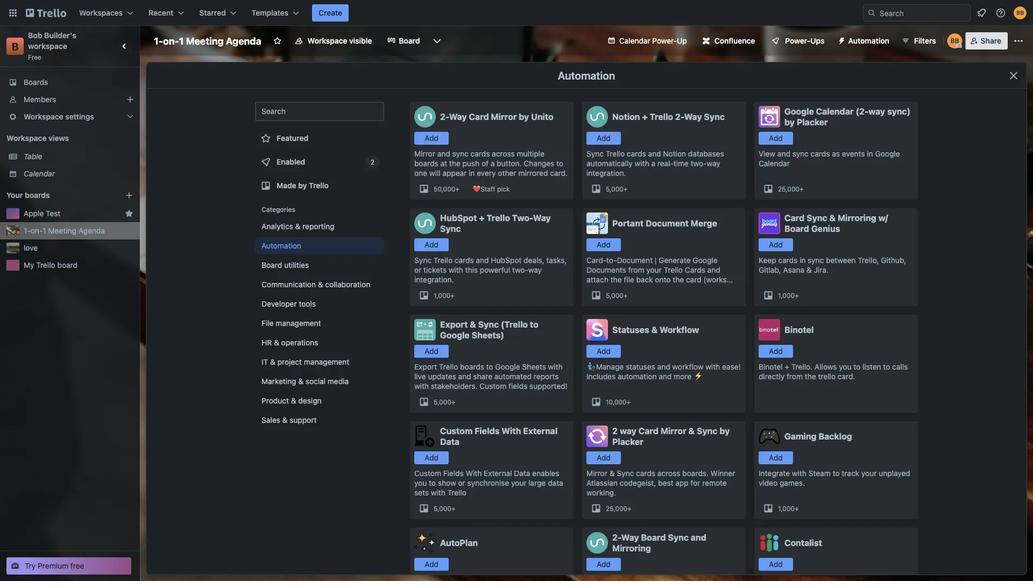 Task type: locate. For each thing, give the bounding box(es) containing it.
trello left two-
[[487, 213, 510, 223]]

with left ease! at the right bottom
[[706, 362, 720, 371]]

2- inside 2-way board sync and mirroring
[[612, 532, 621, 543]]

trello inside custom fields with external data enables you to show or synchronise your large data sets with trello
[[447, 488, 467, 497]]

0 horizontal spatial across
[[492, 149, 515, 158]]

calendar down the view
[[759, 159, 790, 168]]

1 a from the left
[[491, 159, 495, 168]]

2 vertical spatial automation
[[262, 241, 301, 250]]

external inside custom fields with external data
[[523, 426, 558, 436]]

+ inside hubspot + trello two-way sync
[[479, 213, 485, 223]]

changes
[[524, 159, 554, 168]]

add for 2-way card mirror by unito
[[425, 134, 438, 143]]

+ for card sync & mirroring w/ board genius
[[795, 292, 799, 299]]

external for custom fields with external data
[[523, 426, 558, 436]]

cards up of
[[471, 149, 490, 158]]

0 vertical spatial 1-on-1 meeting agenda
[[154, 35, 261, 47]]

featured
[[277, 134, 308, 143]]

card up asana
[[785, 213, 805, 223]]

🧞‍♂️ manage statuses and workflow with ease! includes automation and more ⚡️
[[587, 362, 741, 381]]

5,000 + down automatically
[[606, 185, 628, 193]]

card.
[[550, 169, 568, 178], [838, 372, 855, 381]]

1 horizontal spatial or
[[458, 479, 465, 488]]

trello inside the card-to-document | generate google documents from your trello cards and attach the file back onto the card (works with custom fields)
[[664, 266, 683, 274]]

1 horizontal spatial 1
[[179, 35, 184, 47]]

1 horizontal spatial 1-
[[154, 35, 163, 47]]

2- for 2-way card mirror by unito
[[440, 112, 449, 122]]

1 horizontal spatial hubspot
[[491, 256, 522, 265]]

document left merge
[[646, 218, 689, 228]]

0 horizontal spatial card
[[469, 112, 489, 122]]

data for custom fields with external data
[[440, 437, 460, 447]]

2-
[[440, 112, 449, 122], [675, 112, 684, 122], [612, 532, 621, 543]]

1 horizontal spatial binotel
[[785, 325, 814, 335]]

2 horizontal spatial card
[[785, 213, 805, 223]]

1 horizontal spatial agenda
[[226, 35, 261, 47]]

1 vertical spatial 25,000
[[606, 505, 627, 512]]

0 horizontal spatial export
[[414, 362, 437, 371]]

management down hr & operations link
[[304, 358, 349, 366]]

placker up view and sync cards as events in google calendar
[[797, 117, 828, 127]]

sets
[[414, 488, 429, 497]]

0 vertical spatial across
[[492, 149, 515, 158]]

1 horizontal spatial card.
[[838, 372, 855, 381]]

& for marketing & social media
[[298, 377, 304, 386]]

2 horizontal spatial in
[[867, 149, 873, 158]]

with left this
[[449, 266, 463, 274]]

1 vertical spatial from
[[787, 372, 803, 381]]

0 horizontal spatial fields
[[443, 469, 464, 478]]

custom inside custom fields with external data
[[440, 426, 473, 436]]

boards inside export trello boards to google sheets with live updates and share automated reports with stakeholders. custom fields supported!
[[460, 362, 484, 371]]

to left the track
[[833, 469, 840, 478]]

mirroring
[[838, 213, 876, 223], [612, 543, 651, 553]]

1 vertical spatial card
[[785, 213, 805, 223]]

& inside 'marketing & social media' link
[[298, 377, 304, 386]]

sync inside the mirror & sync cards across boards. winner atlassian codegeist, best app for remote working.
[[617, 469, 634, 478]]

product & design
[[262, 396, 322, 405]]

you
[[839, 362, 852, 371], [414, 479, 427, 488]]

with down show
[[431, 488, 445, 497]]

trello up automatically
[[606, 149, 625, 158]]

add for portant document merge
[[597, 240, 611, 249]]

across up button.
[[492, 149, 515, 158]]

boards
[[24, 78, 48, 87]]

power- inside button
[[785, 36, 811, 45]]

agenda up love link on the top left of the page
[[78, 226, 105, 235]]

sync
[[452, 149, 469, 158], [792, 149, 809, 158], [808, 256, 824, 265]]

to inside export trello boards to google sheets with live updates and share automated reports with stakeholders. custom fields supported!
[[486, 362, 493, 371]]

2 horizontal spatial 2-
[[675, 112, 684, 122]]

1 horizontal spatial your
[[646, 266, 662, 274]]

way inside sync trello cards and hubspot deals, tasks, or tickets with this powerful two-way integration.
[[528, 266, 542, 274]]

+ down games.
[[795, 505, 799, 512]]

trello down show
[[447, 488, 467, 497]]

or right show
[[458, 479, 465, 488]]

1 horizontal spatial meeting
[[186, 35, 224, 47]]

to inside custom fields with external data enables you to show or synchronise your large data sets with trello
[[429, 479, 436, 488]]

2 vertical spatial in
[[800, 256, 806, 265]]

1- down recent
[[154, 35, 163, 47]]

mirror up "one" at the left top of page
[[414, 149, 435, 158]]

workflow
[[660, 325, 699, 335]]

1 vertical spatial 1-on-1 meeting agenda
[[24, 226, 105, 235]]

by inside google calendar (2-way sync) by placker
[[785, 117, 795, 127]]

way inside 2-way board sync and mirroring
[[621, 532, 639, 543]]

my trello board
[[24, 261, 78, 270]]

it & project management
[[262, 358, 349, 366]]

0 horizontal spatial 25,000
[[606, 505, 627, 512]]

25,000
[[778, 185, 800, 193], [606, 505, 627, 512]]

way down deals,
[[528, 266, 542, 274]]

sync for 2-way card mirror by unito
[[452, 149, 469, 158]]

1 horizontal spatial 25,000 +
[[778, 185, 804, 193]]

+ left trello.
[[785, 362, 789, 371]]

sync up push
[[452, 149, 469, 158]]

0 horizontal spatial two-
[[512, 266, 528, 274]]

external
[[523, 426, 558, 436], [484, 469, 512, 478]]

directly
[[759, 372, 785, 381]]

in up asana
[[800, 256, 806, 265]]

add button for export & sync (trello to google sheets)
[[414, 345, 449, 358]]

1,000 + down tickets on the top
[[434, 292, 454, 299]]

bob builder (bobbuilder40) image right filters
[[947, 33, 962, 48]]

+ for 2 way card mirror & sync by placker
[[627, 505, 631, 512]]

0 vertical spatial two-
[[691, 159, 707, 168]]

& up 'atlassian'
[[610, 469, 615, 478]]

with inside '🧞‍♂️ manage statuses and workflow with ease! includes automation and more ⚡️'
[[706, 362, 720, 371]]

pick
[[497, 185, 510, 193]]

sync inside 2-way board sync and mirroring
[[668, 532, 689, 543]]

mirror inside 2 way card mirror & sync by placker
[[661, 426, 686, 436]]

1 horizontal spatial in
[[800, 256, 806, 265]]

& inside 2 way card mirror & sync by placker
[[688, 426, 695, 436]]

table link
[[24, 151, 133, 162]]

0 horizontal spatial on-
[[31, 226, 43, 235]]

0 vertical spatial from
[[628, 266, 644, 274]]

& for product & design
[[291, 396, 296, 405]]

+ down appear
[[455, 185, 459, 193]]

onto
[[655, 275, 671, 284]]

sync inside sync trello cards and hubspot deals, tasks, or tickets with this powerful two-way integration.
[[414, 256, 432, 265]]

card inside 2 way card mirror & sync by placker
[[639, 426, 659, 436]]

power- left sm image
[[785, 36, 811, 45]]

fields inside custom fields with external data
[[475, 426, 500, 436]]

🧞‍♂️
[[587, 362, 594, 371]]

1-on-1 meeting agenda
[[154, 35, 261, 47], [24, 226, 105, 235]]

workspace up 'table'
[[6, 134, 47, 143]]

1,000 + down games.
[[778, 505, 799, 512]]

cards up this
[[455, 256, 474, 265]]

recent
[[149, 8, 173, 17]]

0 horizontal spatial hubspot
[[440, 213, 477, 223]]

5,000 for export & sync (trello to google sheets)
[[434, 398, 451, 406]]

way inside hubspot + trello two-way sync
[[533, 213, 551, 223]]

1 vertical spatial notion
[[663, 149, 686, 158]]

google inside export trello boards to google sheets with live updates and share automated reports with stakeholders. custom fields supported!
[[495, 362, 520, 371]]

+ down file
[[624, 292, 628, 299]]

2 power- from the left
[[785, 36, 811, 45]]

5,000 + for export & sync (trello to google sheets)
[[434, 398, 455, 406]]

your
[[646, 266, 662, 274], [861, 469, 877, 478], [511, 479, 527, 488]]

& inside hr & operations link
[[274, 338, 279, 347]]

1 vertical spatial data
[[514, 469, 530, 478]]

custom
[[603, 285, 630, 294], [480, 382, 506, 391], [440, 426, 473, 436], [414, 469, 441, 478]]

1,000 + for sync
[[434, 292, 454, 299]]

confluence icon image
[[703, 37, 710, 45]]

from inside binotel + trello. allows you to listen to calls directly from the trello card.
[[787, 372, 803, 381]]

0 horizontal spatial placker
[[612, 437, 643, 447]]

manage
[[596, 362, 624, 371]]

integration. inside sync trello cards and notion databases automatically with a real-time two-way integration.
[[587, 169, 626, 178]]

card. inside mirror and sync cards across multiple boards at the push of a button. changes to one will appear in every other mirrored card.
[[550, 169, 568, 178]]

live
[[414, 372, 426, 381]]

data up show
[[440, 437, 460, 447]]

across inside mirror and sync cards across multiple boards at the push of a button. changes to one will appear in every other mirrored card.
[[492, 149, 515, 158]]

workspace inside "workspace visible" button
[[308, 36, 347, 45]]

card up of
[[469, 112, 489, 122]]

2 vertical spatial workspace
[[6, 134, 47, 143]]

templates
[[252, 8, 288, 17]]

way
[[869, 106, 885, 116], [707, 159, 720, 168], [528, 266, 542, 274], [620, 426, 637, 436]]

5,000 + for notion + trello 2-way sync
[[606, 185, 628, 193]]

add button for binotel
[[759, 345, 793, 358]]

1 horizontal spatial boards
[[414, 159, 438, 168]]

0 vertical spatial your
[[646, 266, 662, 274]]

1- inside "text field"
[[154, 35, 163, 47]]

2- down 'working.'
[[612, 532, 621, 543]]

with inside the card-to-document | generate google documents from your trello cards and attach the file back onto the card (works with custom fields)
[[587, 285, 601, 294]]

0 horizontal spatial from
[[628, 266, 644, 274]]

0 vertical spatial on-
[[163, 35, 179, 47]]

boards up apple
[[25, 191, 50, 200]]

0 horizontal spatial or
[[414, 266, 421, 274]]

backlog
[[819, 431, 852, 442]]

b link
[[6, 38, 24, 55]]

real-
[[657, 159, 674, 168]]

a left real-
[[651, 159, 655, 168]]

external up the synchronise at the bottom of page
[[484, 469, 512, 478]]

+ for custom fields with external data
[[451, 505, 455, 512]]

across inside the mirror & sync cards across boards. winner atlassian codegeist, best app for remote working.
[[657, 469, 680, 478]]

for
[[691, 479, 700, 488]]

+ for hubspot + trello two-way sync
[[450, 292, 454, 299]]

or inside sync trello cards and hubspot deals, tasks, or tickets with this powerful two-way integration.
[[414, 266, 421, 274]]

reports
[[534, 372, 559, 381]]

with up reports
[[548, 362, 563, 371]]

0 vertical spatial 25,000
[[778, 185, 800, 193]]

1 horizontal spatial 2-
[[612, 532, 621, 543]]

social
[[306, 377, 326, 386]]

1 horizontal spatial notion
[[663, 149, 686, 158]]

2 a from the left
[[651, 159, 655, 168]]

mirror inside the mirror & sync cards across boards. winner atlassian codegeist, best app for remote working.
[[587, 469, 608, 478]]

calendar power-up
[[619, 36, 687, 45]]

& for communication & collaboration
[[318, 280, 323, 289]]

supported!
[[529, 382, 568, 391]]

& left social
[[298, 377, 304, 386]]

+ for statuses & workflow
[[627, 398, 631, 406]]

external inside custom fields with external data enables you to show or synchronise your large data sets with trello
[[484, 469, 512, 478]]

sync inside view and sync cards as events in google calendar
[[792, 149, 809, 158]]

& inside it & project management link
[[270, 358, 275, 366]]

confluence
[[714, 36, 755, 45]]

1 down "apple test"
[[43, 226, 46, 235]]

to up share
[[486, 362, 493, 371]]

with inside sync trello cards and hubspot deals, tasks, or tickets with this powerful two-way integration.
[[449, 266, 463, 274]]

share button
[[966, 32, 1008, 50]]

+ for gaming backlog
[[795, 505, 799, 512]]

& inside the mirror & sync cards across boards. winner atlassian codegeist, best app for remote working.
[[610, 469, 615, 478]]

1 vertical spatial export
[[414, 362, 437, 371]]

by
[[519, 112, 529, 122], [785, 117, 795, 127], [298, 181, 307, 190], [720, 426, 730, 436]]

0 horizontal spatial binotel
[[759, 362, 783, 371]]

star or unstar board image
[[273, 37, 282, 45]]

5,000 down automatically
[[606, 185, 624, 193]]

and inside the card-to-document | generate google documents from your trello cards and attach the file back onto the card (works with custom fields)
[[707, 266, 720, 274]]

& down the board utilities link
[[318, 280, 323, 289]]

collaboration
[[325, 280, 370, 289]]

meeting inside "text field"
[[186, 35, 224, 47]]

card for 2 way card mirror & sync by placker
[[639, 426, 659, 436]]

bob builder (bobbuilder40) image
[[1014, 6, 1027, 19], [947, 33, 962, 48]]

0 vertical spatial notion
[[612, 112, 640, 122]]

0 vertical spatial workspace
[[308, 36, 347, 45]]

0 horizontal spatial external
[[484, 469, 512, 478]]

& up genius
[[829, 213, 836, 223]]

1,000 + down asana
[[778, 292, 799, 299]]

sync inside export & sync (trello to google sheets)
[[478, 319, 499, 330]]

board
[[399, 36, 420, 45], [785, 224, 809, 234], [262, 261, 282, 270], [641, 532, 666, 543]]

0 horizontal spatial mirroring
[[612, 543, 651, 553]]

and inside sync trello cards and hubspot deals, tasks, or tickets with this powerful two-way integration.
[[476, 256, 489, 265]]

custom down share
[[480, 382, 506, 391]]

product
[[262, 396, 289, 405]]

0 horizontal spatial agenda
[[78, 226, 105, 235]]

card
[[686, 275, 701, 284]]

way left sync)
[[869, 106, 885, 116]]

2- up at
[[440, 112, 449, 122]]

to left "listen"
[[854, 362, 861, 371]]

2
[[371, 158, 375, 166], [612, 426, 618, 436]]

5,000 + down stakeholders.
[[434, 398, 455, 406]]

enables
[[532, 469, 559, 478]]

in right events
[[867, 149, 873, 158]]

up
[[677, 36, 687, 45]]

integration.
[[587, 169, 626, 178], [414, 275, 454, 284]]

custom inside custom fields with external data enables you to show or synchronise your large data sets with trello
[[414, 469, 441, 478]]

+ down view and sync cards as events in google calendar
[[800, 185, 804, 193]]

powerful
[[480, 266, 510, 274]]

back to home image
[[26, 4, 66, 22]]

0 vertical spatial export
[[440, 319, 468, 330]]

cards
[[471, 149, 490, 158], [627, 149, 646, 158], [811, 149, 830, 158], [455, 256, 474, 265], [778, 256, 798, 265], [636, 469, 655, 478]]

1 horizontal spatial placker
[[797, 117, 828, 127]]

export up 'updates'
[[440, 319, 468, 330]]

0 vertical spatial card
[[469, 112, 489, 122]]

+ for google calendar (2-way sync) by placker
[[800, 185, 804, 193]]

cards inside sync trello cards and notion databases automatically with a real-time two-way integration.
[[627, 149, 646, 158]]

0 horizontal spatial in
[[469, 169, 475, 178]]

with up games.
[[792, 469, 807, 478]]

1 vertical spatial two-
[[512, 266, 528, 274]]

add for custom fields with external data
[[425, 453, 438, 462]]

0 vertical spatial placker
[[797, 117, 828, 127]]

document up file
[[617, 256, 653, 265]]

data inside custom fields with external data enables you to show or synchronise your large data sets with trello
[[514, 469, 530, 478]]

meeting down starred
[[186, 35, 224, 47]]

boards inside mirror and sync cards across multiple boards at the push of a button. changes to one will appear in every other mirrored card.
[[414, 159, 438, 168]]

1 vertical spatial mirroring
[[612, 543, 651, 553]]

0 horizontal spatial 25,000 +
[[606, 505, 631, 512]]

to inside mirror and sync cards across multiple boards at the push of a button. changes to one will appear in every other mirrored card.
[[556, 159, 563, 168]]

0 vertical spatial binotel
[[785, 325, 814, 335]]

external up enables
[[523, 426, 558, 436]]

with down 'attach' in the right top of the page
[[587, 285, 601, 294]]

1 horizontal spatial with
[[502, 426, 521, 436]]

0 horizontal spatial integration.
[[414, 275, 454, 284]]

1 vertical spatial meeting
[[48, 226, 76, 235]]

& inside sales & support link
[[282, 416, 288, 425]]

workspace down 'members'
[[24, 112, 63, 121]]

operations
[[281, 338, 318, 347]]

with down fields
[[502, 426, 521, 436]]

show menu image
[[1013, 36, 1024, 46]]

5,000 + for custom fields with external data
[[434, 505, 455, 512]]

1 vertical spatial agenda
[[78, 226, 105, 235]]

+
[[642, 112, 648, 122], [455, 185, 459, 193], [624, 185, 628, 193], [800, 185, 804, 193], [479, 213, 485, 223], [450, 292, 454, 299], [624, 292, 628, 299], [795, 292, 799, 299], [785, 362, 789, 371], [451, 398, 455, 406], [627, 398, 631, 406], [451, 505, 455, 512], [627, 505, 631, 512], [795, 505, 799, 512]]

1 horizontal spatial fields
[[475, 426, 500, 436]]

search image
[[867, 9, 876, 17]]

1 vertical spatial 2
[[612, 426, 618, 436]]

sync
[[704, 112, 725, 122], [587, 149, 604, 158], [807, 213, 827, 223], [440, 224, 461, 234], [414, 256, 432, 265], [478, 319, 499, 330], [697, 426, 718, 436], [617, 469, 634, 478], [668, 532, 689, 543]]

card up codegeist,
[[639, 426, 659, 436]]

1 vertical spatial 25,000 +
[[606, 505, 631, 512]]

attach
[[587, 275, 608, 284]]

card. right "trello"
[[838, 372, 855, 381]]

working.
[[587, 488, 616, 497]]

1 vertical spatial in
[[469, 169, 475, 178]]

5,000 + for portant document merge
[[606, 292, 628, 299]]

featured link
[[255, 128, 384, 149]]

10,000
[[606, 398, 627, 406]]

+ down codegeist,
[[627, 505, 631, 512]]

1- up love
[[24, 226, 31, 235]]

0 vertical spatial in
[[867, 149, 873, 158]]

1 vertical spatial 1
[[43, 226, 46, 235]]

add for 2-way board sync and mirroring
[[597, 560, 611, 569]]

(2-
[[856, 106, 869, 116]]

& inside communication & collaboration link
[[318, 280, 323, 289]]

binotel up directly
[[759, 362, 783, 371]]

communication & collaboration
[[262, 280, 370, 289]]

with inside custom fields with external data enables you to show or synchronise your large data sets with trello
[[466, 469, 482, 478]]

hubspot inside hubspot + trello two-way sync
[[440, 213, 477, 223]]

1 down recent popup button
[[179, 35, 184, 47]]

custom down stakeholders.
[[440, 426, 473, 436]]

& inside product & design link
[[291, 396, 296, 405]]

workspaces button
[[73, 4, 140, 22]]

on- down recent popup button
[[163, 35, 179, 47]]

sync inside sync trello cards and notion databases automatically with a real-time two-way integration.
[[587, 149, 604, 158]]

and inside view and sync cards as events in google calendar
[[777, 149, 790, 158]]

and inside export trello boards to google sheets with live updates and share automated reports with stakeholders. custom fields supported!
[[458, 372, 471, 381]]

1 power- from the left
[[652, 36, 677, 45]]

way down 10,000 +
[[620, 426, 637, 436]]

mirrored
[[518, 169, 548, 178]]

& left design at the bottom of the page
[[291, 396, 296, 405]]

2 horizontal spatial your
[[861, 469, 877, 478]]

with down live on the left of the page
[[414, 382, 429, 391]]

binotel up trello.
[[785, 325, 814, 335]]

1 vertical spatial fields
[[443, 469, 464, 478]]

sync inside mirror and sync cards across multiple boards at the push of a button. changes to one will appear in every other mirrored card.
[[452, 149, 469, 158]]

1 vertical spatial across
[[657, 469, 680, 478]]

0 vertical spatial meeting
[[186, 35, 224, 47]]

1 vertical spatial placker
[[612, 437, 643, 447]]

0 horizontal spatial boards
[[25, 191, 50, 200]]

25,000 + for google calendar (2-way sync) by placker
[[778, 185, 804, 193]]

time
[[674, 159, 689, 168]]

bob builder (bobbuilder40) image right open information menu icon
[[1014, 6, 1027, 19]]

trello down generate at the top of the page
[[664, 266, 683, 274]]

two- down deals,
[[512, 266, 528, 274]]

your left large
[[511, 479, 527, 488]]

1 horizontal spatial you
[[839, 362, 852, 371]]

1,000 down asana
[[778, 292, 795, 299]]

this member is an admin of this board. image
[[957, 44, 962, 48]]

50,000
[[434, 185, 455, 193]]

1 horizontal spatial a
[[651, 159, 655, 168]]

fields up the synchronise at the bottom of page
[[475, 426, 500, 436]]

1 horizontal spatial from
[[787, 372, 803, 381]]

sync inside keep cards in sync between trello, github, gitlab, asana & jira.
[[808, 256, 824, 265]]

management
[[276, 319, 321, 328], [304, 358, 349, 366]]

0 horizontal spatial power-
[[652, 36, 677, 45]]

made by trello
[[277, 181, 329, 190]]

you inside custom fields with external data enables you to show or synchronise your large data sets with trello
[[414, 479, 427, 488]]

2-way card mirror by unito
[[440, 112, 554, 122]]

trello inside sync trello cards and hubspot deals, tasks, or tickets with this powerful two-way integration.
[[434, 256, 453, 265]]

& up sheets)
[[470, 319, 476, 330]]

add board image
[[125, 191, 133, 200]]

to inside integrate with steam to track your unplayed video games.
[[833, 469, 840, 478]]

across for &
[[657, 469, 680, 478]]

1 vertical spatial your
[[861, 469, 877, 478]]

to inside export & sync (trello to google sheets)
[[530, 319, 538, 330]]

ups
[[811, 36, 825, 45]]

boards up "one" at the left top of page
[[414, 159, 438, 168]]

& inside export & sync (trello to google sheets)
[[470, 319, 476, 330]]

from up file
[[628, 266, 644, 274]]

integrate with steam to track your unplayed video games.
[[759, 469, 910, 488]]

across
[[492, 149, 515, 158], [657, 469, 680, 478]]

project
[[277, 358, 302, 366]]

5,000 down show
[[434, 505, 451, 512]]

+ down asana
[[795, 292, 799, 299]]

0 vertical spatial automation
[[848, 36, 889, 45]]

table
[[24, 152, 42, 161]]

+ up sync trello cards and notion databases automatically with a real-time two-way integration.
[[642, 112, 648, 122]]

0 horizontal spatial card.
[[550, 169, 568, 178]]

Board name text field
[[149, 32, 267, 50]]

integration. down automatically
[[587, 169, 626, 178]]

0 horizontal spatial meeting
[[48, 226, 76, 235]]

workspace navigation collapse icon image
[[117, 39, 132, 54]]

boards.
[[682, 469, 709, 478]]

& right hr
[[274, 338, 279, 347]]

0 vertical spatial data
[[440, 437, 460, 447]]

export inside export trello boards to google sheets with live updates and share automated reports with stakeholders. custom fields supported!
[[414, 362, 437, 371]]

1 vertical spatial hubspot
[[491, 256, 522, 265]]

add button for google calendar (2-way sync) by placker
[[759, 132, 793, 145]]

by inside 2 way card mirror & sync by placker
[[720, 426, 730, 436]]

primary element
[[0, 0, 1033, 26]]

add button for card sync & mirroring w/ board genius
[[759, 238, 793, 251]]

0 horizontal spatial 2-
[[440, 112, 449, 122]]

agenda inside the 1-on-1 meeting agenda link
[[78, 226, 105, 235]]

workspace for workspace views
[[6, 134, 47, 143]]

card. down changes
[[550, 169, 568, 178]]

1,000 +
[[434, 292, 454, 299], [778, 292, 799, 299], [778, 505, 799, 512]]

synchronise
[[467, 479, 509, 488]]

fields up show
[[443, 469, 464, 478]]

data
[[548, 479, 563, 488]]

binotel inside binotel + trello. allows you to listen to calls directly from the trello card.
[[759, 362, 783, 371]]

add button for autoplan
[[414, 558, 449, 571]]

your inside integrate with steam to track your unplayed video games.
[[861, 469, 877, 478]]

1 horizontal spatial mirroring
[[838, 213, 876, 223]]

notion up time
[[663, 149, 686, 158]]

2 horizontal spatial boards
[[460, 362, 484, 371]]

to right changes
[[556, 159, 563, 168]]

or
[[414, 266, 421, 274], [458, 479, 465, 488]]

your inside the card-to-document | generate google documents from your trello cards and attach the file back onto the card (works with custom fields)
[[646, 266, 662, 274]]

mirror up 'atlassian'
[[587, 469, 608, 478]]

add button for gaming backlog
[[759, 451, 793, 464]]

0 horizontal spatial with
[[466, 469, 482, 478]]

add button for notion + trello 2-way sync
[[587, 132, 621, 145]]

binotel for binotel + trello. allows you to listen to calls directly from the trello card.
[[759, 362, 783, 371]]

switch to… image
[[8, 8, 18, 18]]

25,000 down 'working.'
[[606, 505, 627, 512]]

0 horizontal spatial 1-
[[24, 226, 31, 235]]

show
[[438, 479, 456, 488]]

0 vertical spatial 1-
[[154, 35, 163, 47]]

fields for custom fields with external data enables you to show or synchronise your large data sets with trello
[[443, 469, 464, 478]]

calendar inside google calendar (2-way sync) by placker
[[816, 106, 854, 116]]

❤️
[[472, 185, 479, 193]]

sync right the view
[[792, 149, 809, 158]]

0 vertical spatial card.
[[550, 169, 568, 178]]

in inside keep cards in sync between trello, github, gitlab, asana & jira.
[[800, 256, 806, 265]]



Task type: vqa. For each thing, say whether or not it's contained in the screenshot.


Task type: describe. For each thing, give the bounding box(es) containing it.
workspace settings button
[[0, 108, 140, 125]]

add for export & sync (trello to google sheets)
[[425, 347, 438, 356]]

+ for export & sync (trello to google sheets)
[[451, 398, 455, 406]]

⚡️
[[694, 372, 701, 381]]

apple test link
[[24, 208, 121, 219]]

tickets
[[424, 266, 447, 274]]

sales & support link
[[255, 412, 384, 429]]

premium
[[38, 561, 68, 570]]

& for export & sync (trello to google sheets)
[[470, 319, 476, 330]]

cards inside mirror and sync cards across multiple boards at the push of a button. changes to one will appear in every other mirrored card.
[[471, 149, 490, 158]]

calendar down 'table'
[[24, 169, 55, 178]]

5,000 for notion + trello 2-way sync
[[606, 185, 624, 193]]

sync inside card sync & mirroring w/ board genius
[[807, 213, 827, 223]]

25,000 for 2 way card mirror & sync by placker
[[606, 505, 627, 512]]

add button for contalist
[[759, 558, 793, 571]]

developer
[[262, 299, 297, 308]]

notion inside sync trello cards and notion databases automatically with a real-time two-way integration.
[[663, 149, 686, 158]]

it
[[262, 358, 268, 366]]

external for custom fields with external data enables you to show or synchronise your large data sets with trello
[[484, 469, 512, 478]]

cards inside sync trello cards and hubspot deals, tasks, or tickets with this powerful two-way integration.
[[455, 256, 474, 265]]

workflow
[[672, 362, 704, 371]]

export for export trello boards to google sheets with live updates and share automated reports with stakeholders. custom fields supported!
[[414, 362, 437, 371]]

portant
[[612, 218, 644, 228]]

keep
[[759, 256, 776, 265]]

card-
[[587, 256, 606, 265]]

& for it & project management
[[270, 358, 275, 366]]

add for gaming backlog
[[769, 453, 783, 462]]

5,000 for custom fields with external data
[[434, 505, 451, 512]]

workspace for workspace visible
[[308, 36, 347, 45]]

templates button
[[245, 4, 306, 22]]

categories
[[262, 206, 295, 213]]

|
[[655, 256, 657, 265]]

workspace for workspace settings
[[24, 112, 63, 121]]

tasks,
[[546, 256, 567, 265]]

workspace views
[[6, 134, 69, 143]]

the inside mirror and sync cards across multiple boards at the push of a button. changes to one will appear in every other mirrored card.
[[449, 159, 460, 168]]

one
[[414, 169, 427, 178]]

bob builder's workspace link
[[28, 31, 78, 51]]

to left calls at right
[[883, 362, 890, 371]]

in inside mirror and sync cards across multiple boards at the push of a button. changes to one will appear in every other mirrored card.
[[469, 169, 475, 178]]

add for statuses & workflow
[[597, 347, 611, 356]]

custom inside the card-to-document | generate google documents from your trello cards and attach the file back onto the card (works with custom fields)
[[603, 285, 630, 294]]

1 vertical spatial bob builder (bobbuilder40) image
[[947, 33, 962, 48]]

mirror left unito
[[491, 112, 517, 122]]

cards inside keep cards in sync between trello, github, gitlab, asana & jira.
[[778, 256, 798, 265]]

placker inside google calendar (2-way sync) by placker
[[797, 117, 828, 127]]

with for custom fields with external data enables you to show or synchronise your large data sets with trello
[[466, 469, 482, 478]]

media
[[328, 377, 349, 386]]

confluence button
[[696, 32, 762, 50]]

add for card sync & mirroring w/ board genius
[[769, 240, 783, 249]]

documents
[[587, 266, 626, 274]]

data for custom fields with external data enables you to show or synchronise your large data sets with trello
[[514, 469, 530, 478]]

genius
[[811, 224, 840, 234]]

& for analytics & reporting
[[295, 222, 300, 231]]

add for notion + trello 2-way sync
[[597, 134, 611, 143]]

add for contalist
[[769, 560, 783, 569]]

25,000 + for 2 way card mirror & sync by placker
[[606, 505, 631, 512]]

you inside binotel + trello. allows you to listen to calls directly from the trello card.
[[839, 362, 852, 371]]

notion + trello 2-way sync
[[612, 112, 725, 122]]

1 vertical spatial automation
[[558, 69, 615, 82]]

your boards with 4 items element
[[6, 189, 109, 202]]

1,000 for board
[[778, 292, 795, 299]]

Search text field
[[255, 102, 384, 121]]

with for custom fields with external data
[[502, 426, 521, 436]]

1 horizontal spatial bob builder (bobbuilder40) image
[[1014, 6, 1027, 19]]

apple
[[24, 209, 44, 218]]

it & project management link
[[255, 354, 384, 371]]

0 horizontal spatial 1-on-1 meeting agenda
[[24, 226, 105, 235]]

automation inside button
[[848, 36, 889, 45]]

& for sales & support
[[282, 416, 288, 425]]

sheets
[[522, 362, 546, 371]]

cards inside view and sync cards as events in google calendar
[[811, 149, 830, 158]]

sync)
[[887, 106, 911, 116]]

card. inside binotel + trello. allows you to listen to calls directly from the trello card.
[[838, 372, 855, 381]]

& inside card sync & mirroring w/ board genius
[[829, 213, 836, 223]]

mirror & sync cards across boards. winner atlassian codegeist, best app for remote working.
[[587, 469, 735, 497]]

trello right made
[[309, 181, 329, 190]]

a inside sync trello cards and notion databases automatically with a real-time two-way integration.
[[651, 159, 655, 168]]

button.
[[497, 159, 522, 168]]

add button for portant document merge
[[587, 238, 621, 251]]

add for autoplan
[[425, 560, 438, 569]]

will
[[429, 169, 440, 178]]

and inside 2-way board sync and mirroring
[[691, 532, 706, 543]]

sync trello cards and notion databases automatically with a real-time two-way integration.
[[587, 149, 724, 178]]

hr & operations
[[262, 338, 318, 347]]

add for 2 way card mirror & sync by placker
[[597, 453, 611, 462]]

mirror inside mirror and sync cards across multiple boards at the push of a button. changes to one will appear in every other mirrored card.
[[414, 149, 435, 158]]

trello
[[818, 372, 836, 381]]

custom fields with external data enables you to show or synchronise your large data sets with trello
[[414, 469, 563, 497]]

+ for portant document merge
[[624, 292, 628, 299]]

google inside the card-to-document | generate google documents from your trello cards and attach the file back onto the card (works with custom fields)
[[693, 256, 718, 265]]

& for statuses & workflow
[[651, 325, 658, 335]]

hubspot inside sync trello cards and hubspot deals, tasks, or tickets with this powerful two-way integration.
[[491, 256, 522, 265]]

sync for google calendar (2-way sync) by placker
[[792, 149, 809, 158]]

games.
[[780, 479, 805, 488]]

0 vertical spatial management
[[276, 319, 321, 328]]

across for by
[[492, 149, 515, 158]]

with inside sync trello cards and notion databases automatically with a real-time two-way integration.
[[635, 159, 649, 168]]

trello inside export trello boards to google sheets with live updates and share automated reports with stakeholders. custom fields supported!
[[439, 362, 458, 371]]

marketing & social media link
[[255, 373, 384, 390]]

fields for custom fields with external data
[[475, 426, 500, 436]]

statuses
[[612, 325, 649, 335]]

developer tools
[[262, 299, 316, 308]]

builder's
[[44, 31, 76, 40]]

binotel for binotel
[[785, 325, 814, 335]]

0 vertical spatial document
[[646, 218, 689, 228]]

0 notifications image
[[975, 6, 988, 19]]

add for google calendar (2-way sync) by placker
[[769, 134, 783, 143]]

portant document merge
[[612, 218, 717, 228]]

view and sync cards as events in google calendar
[[759, 149, 900, 168]]

marketing & social media
[[262, 377, 349, 386]]

custom inside export trello boards to google sheets with live updates and share automated reports with stakeholders. custom fields supported!
[[480, 382, 506, 391]]

members
[[24, 95, 56, 104]]

allows
[[815, 362, 837, 371]]

way inside sync trello cards and notion databases automatically with a real-time two-way integration.
[[707, 159, 720, 168]]

analytics
[[262, 222, 293, 231]]

sm image
[[833, 32, 848, 47]]

sheets)
[[472, 330, 504, 340]]

trello inside hubspot + trello two-way sync
[[487, 213, 510, 223]]

trello,
[[858, 256, 879, 265]]

calendar inside view and sync cards as events in google calendar
[[759, 159, 790, 168]]

+ for notion + trello 2-way sync
[[624, 185, 628, 193]]

export for export & sync (trello to google sheets)
[[440, 319, 468, 330]]

two-
[[512, 213, 533, 223]]

trello inside sync trello cards and notion databases automatically with a real-time two-way integration.
[[606, 149, 625, 158]]

statuses & workflow
[[612, 325, 699, 335]]

merge
[[691, 218, 717, 228]]

add button for custom fields with external data
[[414, 451, 449, 464]]

starred icon image
[[125, 209, 133, 218]]

agenda inside the 1-on-1 meeting agenda "text field"
[[226, 35, 261, 47]]

google inside view and sync cards as events in google calendar
[[875, 149, 900, 158]]

& inside keep cards in sync between trello, github, gitlab, asana & jira.
[[807, 266, 812, 274]]

enabled
[[277, 157, 305, 166]]

board link
[[381, 32, 426, 50]]

b
[[12, 40, 19, 52]]

try
[[25, 561, 36, 570]]

recent button
[[142, 4, 191, 22]]

1,000 down games.
[[778, 505, 795, 512]]

appear
[[442, 169, 467, 178]]

open information menu image
[[995, 8, 1006, 18]]

document inside the card-to-document | generate google documents from your trello cards and attach the file back onto the card (works with custom fields)
[[617, 256, 653, 265]]

1-on-1 meeting agenda inside "text field"
[[154, 35, 261, 47]]

0 horizontal spatial automation
[[262, 241, 301, 250]]

or inside custom fields with external data enables you to show or synchronise your large data sets with trello
[[458, 479, 465, 488]]

1,000 for sync
[[434, 292, 450, 299]]

1 vertical spatial on-
[[31, 226, 43, 235]]

codegeist,
[[620, 479, 656, 488]]

card for 2-way card mirror by unito
[[469, 112, 489, 122]]

add button for 2-way card mirror by unito
[[414, 132, 449, 145]]

autoplan
[[440, 538, 478, 548]]

add for binotel
[[769, 347, 783, 356]]

way inside google calendar (2-way sync) by placker
[[869, 106, 885, 116]]

the left card
[[673, 275, 684, 284]]

jira.
[[814, 266, 829, 274]]

calendar left up
[[619, 36, 650, 45]]

mirroring inside card sync & mirroring w/ board genius
[[838, 213, 876, 223]]

integrate
[[759, 469, 790, 478]]

2 for 2 way card mirror & sync by placker
[[612, 426, 618, 436]]

create button
[[312, 4, 349, 22]]

& for mirror & sync cards across boards. winner atlassian codegeist, best app for remote working.
[[610, 469, 615, 478]]

2 for 2
[[371, 158, 375, 166]]

add button for 2 way card mirror & sync by placker
[[587, 451, 621, 464]]

google inside google calendar (2-way sync) by placker
[[785, 106, 814, 116]]

cards inside the mirror & sync cards across boards. winner atlassian codegeist, best app for remote working.
[[636, 469, 655, 478]]

25,000 for google calendar (2-way sync) by placker
[[778, 185, 800, 193]]

the left file
[[611, 275, 622, 284]]

way inside 2 way card mirror & sync by placker
[[620, 426, 637, 436]]

at
[[440, 159, 447, 168]]

2- for 2-way board sync and mirroring
[[612, 532, 621, 543]]

a inside mirror and sync cards across multiple boards at the push of a button. changes to one will appear in every other mirrored card.
[[491, 159, 495, 168]]

and inside mirror and sync cards across multiple boards at the push of a button. changes to one will appear in every other mirrored card.
[[437, 149, 450, 158]]

(works
[[704, 275, 727, 284]]

tools
[[299, 299, 316, 308]]

+ inside binotel + trello. allows you to listen to calls directly from the trello card.
[[785, 362, 789, 371]]

with inside custom fields with external data enables you to show or synchronise your large data sets with trello
[[431, 488, 445, 497]]

the inside binotel + trello. allows you to listen to calls directly from the trello card.
[[805, 372, 816, 381]]

automated
[[494, 372, 532, 381]]

and inside sync trello cards and notion databases automatically with a real-time two-way integration.
[[648, 149, 661, 158]]

reporting
[[303, 222, 334, 231]]

google inside export & sync (trello to google sheets)
[[440, 330, 470, 340]]

5,000 for portant document merge
[[606, 292, 624, 299]]

winner
[[711, 469, 735, 478]]

automatically
[[587, 159, 633, 168]]

bob builder's workspace free
[[28, 31, 78, 61]]

0 horizontal spatial notion
[[612, 112, 640, 122]]

two- inside sync trello cards and hubspot deals, tasks, or tickets with this powerful two-way integration.
[[512, 266, 528, 274]]

generate
[[659, 256, 691, 265]]

trello up real-
[[650, 112, 673, 122]]

add button for hubspot + trello two-way sync
[[414, 238, 449, 251]]

on- inside "text field"
[[163, 35, 179, 47]]

❤️ staff pick
[[472, 185, 510, 193]]

sync inside hubspot + trello two-way sync
[[440, 224, 461, 234]]

add button for statuses & workflow
[[587, 345, 621, 358]]

integration. inside sync trello cards and hubspot deals, tasks, or tickets with this powerful two-way integration.
[[414, 275, 454, 284]]

back
[[636, 275, 653, 284]]

2 way card mirror & sync by placker
[[612, 426, 730, 447]]

every
[[477, 169, 496, 178]]

steam
[[809, 469, 831, 478]]

1 vertical spatial management
[[304, 358, 349, 366]]

mirroring inside 2-way board sync and mirroring
[[612, 543, 651, 553]]

1 inside "text field"
[[179, 35, 184, 47]]

trello right my
[[36, 261, 55, 270]]

customize views image
[[432, 36, 443, 46]]

atlassian
[[587, 479, 618, 488]]

1 vertical spatial 1-
[[24, 226, 31, 235]]

automation button
[[833, 32, 896, 50]]

two- inside sync trello cards and notion databases automatically with a real-time two-way integration.
[[691, 159, 707, 168]]

hubspot + trello two-way sync
[[440, 213, 551, 234]]

board inside card sync & mirroring w/ board genius
[[785, 224, 809, 234]]

in inside view and sync cards as events in google calendar
[[867, 149, 873, 158]]

support
[[290, 416, 317, 425]]

placker inside 2 way card mirror & sync by placker
[[612, 437, 643, 447]]

& for hr & operations
[[274, 338, 279, 347]]

app
[[675, 479, 689, 488]]

workspace settings
[[24, 112, 94, 121]]

multiple
[[517, 149, 544, 158]]

your inside custom fields with external data enables you to show or synchronise your large data sets with trello
[[511, 479, 527, 488]]

add button for 2-way board sync and mirroring
[[587, 558, 621, 571]]

Search field
[[876, 5, 970, 21]]

with inside integrate with steam to track your unplayed video games.
[[792, 469, 807, 478]]

from inside the card-to-document | generate google documents from your trello cards and attach the file back onto the card (works with custom fields)
[[628, 266, 644, 274]]

1,000 + for board
[[778, 292, 799, 299]]

members link
[[0, 91, 140, 108]]

add for hubspot + trello two-way sync
[[425, 240, 438, 249]]

card inside card sync & mirroring w/ board genius
[[785, 213, 805, 223]]



